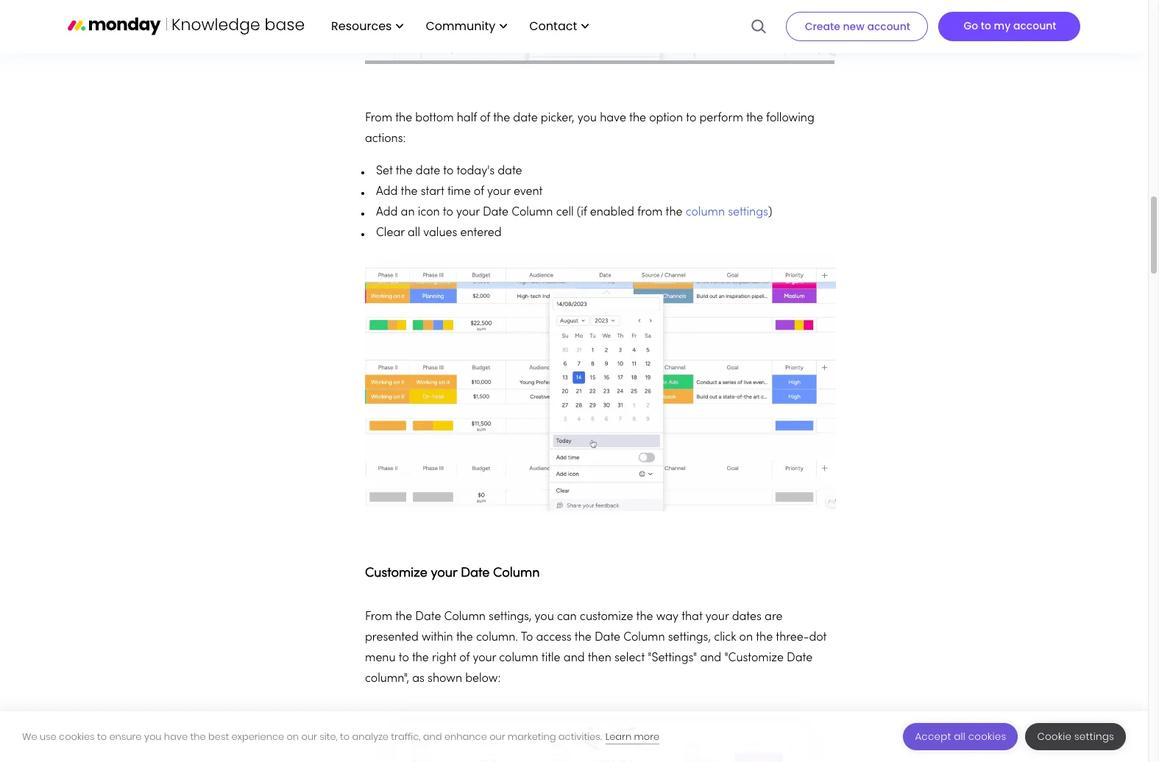 Task type: describe. For each thing, give the bounding box(es) containing it.
and inside "dialog"
[[423, 730, 442, 744]]

contact link
[[522, 14, 597, 39]]

set the date to today's date
[[376, 166, 522, 178]]

community
[[426, 18, 496, 34]]

have inside "dialog"
[[164, 730, 188, 744]]

0 horizontal spatial on
[[287, 730, 299, 744]]

from
[[638, 207, 663, 219]]

0 vertical spatial settings,
[[489, 612, 532, 624]]

1 horizontal spatial column
[[686, 207, 725, 219]]

cell
[[556, 207, 574, 219]]

your right customize
[[431, 568, 457, 580]]

dialog containing we use cookies to ensure you have the best experience on our site, to analyze traffic, and enhance our marketing activities.
[[0, 712, 1149, 763]]

from for from the bottom half of the date picker, you have the option to perform the following actions:
[[365, 113, 392, 125]]

enabled
[[590, 207, 635, 219]]

from the date column settings, you can customize the way that your dates are presented within the column. to access the date column settings, click on the three-dot menu to the right of your column title and then select "settings" and "customize date column", as shown below:
[[365, 612, 827, 686]]

an
[[401, 207, 415, 219]]

add the start time of your event
[[376, 187, 543, 198]]

ensure
[[109, 730, 142, 744]]

go to my account
[[964, 18, 1057, 33]]

then
[[588, 653, 612, 665]]

the up actions:
[[396, 113, 412, 125]]

the left way
[[637, 612, 653, 624]]

traffic,
[[391, 730, 421, 744]]

customize your date column
[[365, 568, 540, 580]]

learn
[[606, 730, 632, 744]]

to inside "main" element
[[981, 18, 992, 33]]

the up presented
[[396, 612, 412, 624]]

today's
[[457, 166, 495, 178]]

column",
[[365, 674, 409, 686]]

activities.
[[559, 730, 602, 744]]

date up column.
[[461, 568, 490, 580]]

we use cookies to ensure you have the best experience on our site, to analyze traffic, and enhance our marketing activities. learn more
[[22, 730, 660, 744]]

create
[[805, 19, 841, 34]]

the right perform at the right of page
[[747, 113, 763, 125]]

group 1 - 2023-08-16t105941.023.png image
[[365, 702, 836, 763]]

new
[[843, 19, 865, 34]]

enhance
[[445, 730, 487, 744]]

date inside from the bottom half of the date picker, you have the option to perform the following actions:
[[513, 113, 538, 125]]

cookie settings
[[1038, 730, 1115, 744]]

perform
[[700, 113, 743, 125]]

add for add an icon to your date column cell (if enabled from the column settings )
[[376, 207, 398, 219]]

account inside go to my account link
[[1014, 18, 1057, 33]]

to
[[521, 633, 533, 644]]

create new account
[[805, 19, 911, 34]]

column down event on the top left of the page
[[512, 207, 553, 219]]

dates
[[732, 612, 762, 624]]

as
[[412, 674, 425, 686]]

cookie settings button
[[1026, 724, 1126, 751]]

the up as
[[412, 653, 429, 665]]

half
[[457, 113, 477, 125]]

cpt2308141115 1161x631.gif image
[[365, 256, 836, 512]]

right
[[432, 653, 457, 665]]

within
[[422, 633, 453, 644]]

accept all cookies
[[915, 730, 1007, 744]]

set
[[376, 166, 393, 178]]

"settings"
[[648, 653, 697, 665]]

the right within
[[456, 633, 473, 644]]

account inside create new account link
[[868, 19, 911, 34]]

customize
[[580, 612, 633, 624]]

2 our from the left
[[490, 730, 505, 744]]

your down add the start time of your event
[[456, 207, 480, 219]]

the down are
[[756, 633, 773, 644]]

create new account link
[[786, 12, 928, 41]]

to right the icon
[[443, 207, 453, 219]]

your up click
[[706, 612, 729, 624]]

date up start
[[416, 166, 440, 178]]

add an icon to your date column cell (if enabled from the column settings )
[[376, 207, 773, 219]]

start
[[421, 187, 444, 198]]

"customize
[[725, 653, 784, 665]]

to inside from the bottom half of the date picker, you have the option to perform the following actions:
[[686, 113, 697, 125]]

shown
[[428, 674, 462, 686]]

1 our from the left
[[301, 730, 317, 744]]

the right from
[[666, 207, 683, 219]]

clear
[[376, 228, 405, 240]]

community link
[[419, 14, 515, 39]]

(if
[[577, 207, 587, 219]]

resources
[[331, 18, 392, 34]]

the right half
[[493, 113, 510, 125]]

my
[[994, 18, 1011, 33]]

cookies for use
[[59, 730, 95, 744]]

have inside from the bottom half of the date picker, you have the option to perform the following actions:
[[600, 113, 626, 125]]

0 vertical spatial settings
[[728, 207, 769, 219]]

event
[[514, 187, 543, 198]]

actions:
[[365, 134, 406, 145]]

learn more link
[[606, 730, 660, 745]]

your left event on the top left of the page
[[487, 187, 511, 198]]



Task type: vqa. For each thing, say whether or not it's contained in the screenshot.
column.
yes



Task type: locate. For each thing, give the bounding box(es) containing it.
settings, up column.
[[489, 612, 532, 624]]

add for add the start time of your event
[[376, 187, 398, 198]]

accept
[[915, 730, 952, 744]]

2 horizontal spatial and
[[700, 653, 722, 665]]

0 horizontal spatial settings,
[[489, 612, 532, 624]]

analyze
[[352, 730, 389, 744]]

column inside from the date column settings, you can customize the way that your dates are presented within the column. to access the date column settings, click on the three-dot menu to the right of your column title and then select "settings" and "customize date column", as shown below:
[[499, 653, 539, 665]]

1 horizontal spatial you
[[535, 612, 554, 624]]

you inside from the bottom half of the date picker, you have the option to perform the following actions:
[[578, 113, 597, 125]]

account right my in the right of the page
[[1014, 18, 1057, 33]]

from up presented
[[365, 612, 392, 624]]

you inside "dialog"
[[144, 730, 162, 744]]

settings,
[[489, 612, 532, 624], [668, 633, 711, 644]]

customize
[[365, 568, 428, 580]]

and right title
[[564, 653, 585, 665]]

date
[[513, 113, 538, 125], [416, 166, 440, 178], [498, 166, 522, 178]]

cpt2308131809 1006x623.gif image
[[365, 0, 836, 64]]

date down customize
[[595, 633, 621, 644]]

contact
[[530, 18, 577, 34]]

clear all values entered
[[376, 228, 502, 240]]

cookies right the accept
[[969, 730, 1007, 744]]

column up within
[[444, 612, 486, 624]]

to up time
[[443, 166, 454, 178]]

1 horizontal spatial settings
[[1075, 730, 1115, 744]]

customize your date column link
[[365, 561, 540, 583]]

you for activities.
[[144, 730, 162, 744]]

1 horizontal spatial on
[[740, 633, 753, 644]]

date up entered
[[483, 207, 509, 219]]

select
[[615, 653, 645, 665]]

to
[[981, 18, 992, 33], [686, 113, 697, 125], [443, 166, 454, 178], [443, 207, 453, 219], [399, 653, 409, 665], [97, 730, 107, 744], [340, 730, 350, 744]]

0 vertical spatial of
[[480, 113, 490, 125]]

on
[[740, 633, 753, 644], [287, 730, 299, 744]]

to left "ensure" in the left bottom of the page
[[97, 730, 107, 744]]

three-
[[776, 633, 809, 644]]

account
[[1014, 18, 1057, 33], [868, 19, 911, 34]]

cookies right use
[[59, 730, 95, 744]]

cookies inside button
[[969, 730, 1007, 744]]

cookies for all
[[969, 730, 1007, 744]]

on inside from the date column settings, you can customize the way that your dates are presented within the column. to access the date column settings, click on the three-dot menu to the right of your column title and then select "settings" and "customize date column", as shown below:
[[740, 633, 753, 644]]

access
[[536, 633, 572, 644]]

and right traffic, on the left bottom of the page
[[423, 730, 442, 744]]

1 add from the top
[[376, 187, 398, 198]]

accept all cookies button
[[904, 724, 1019, 751]]

0 vertical spatial on
[[740, 633, 753, 644]]

you left can
[[535, 612, 554, 624]]

from the bottom half of the date picker, you have the option to perform the following actions:
[[365, 113, 815, 145]]

0 horizontal spatial you
[[144, 730, 162, 744]]

can
[[557, 612, 577, 624]]

of inside from the bottom half of the date picker, you have the option to perform the following actions:
[[480, 113, 490, 125]]

0 vertical spatial add
[[376, 187, 398, 198]]

from
[[365, 113, 392, 125], [365, 612, 392, 624]]

to right option
[[686, 113, 697, 125]]

1 vertical spatial from
[[365, 612, 392, 624]]

1 vertical spatial you
[[535, 612, 554, 624]]

of right half
[[480, 113, 490, 125]]

column down to
[[499, 653, 539, 665]]

to right site,
[[340, 730, 350, 744]]

1 vertical spatial all
[[954, 730, 966, 744]]

date up within
[[415, 612, 441, 624]]

1 horizontal spatial settings,
[[668, 633, 711, 644]]

have left option
[[600, 113, 626, 125]]

way
[[656, 612, 679, 624]]

use
[[40, 730, 56, 744]]

from inside from the bottom half of the date picker, you have the option to perform the following actions:
[[365, 113, 392, 125]]

you
[[578, 113, 597, 125], [535, 612, 554, 624], [144, 730, 162, 744]]

of for your
[[474, 187, 484, 198]]

our right enhance
[[490, 730, 505, 744]]

column.
[[476, 633, 518, 644]]

column up select
[[624, 633, 665, 644]]

search logo image
[[751, 0, 767, 53]]

list
[[317, 0, 597, 53]]

presented
[[365, 633, 419, 644]]

bottom
[[415, 113, 454, 125]]

0 horizontal spatial account
[[868, 19, 911, 34]]

monday.com logo image
[[68, 11, 305, 41]]

column
[[686, 207, 725, 219], [499, 653, 539, 665]]

date down three-
[[787, 653, 813, 665]]

0 horizontal spatial have
[[164, 730, 188, 744]]

you for the
[[535, 612, 554, 624]]

0 vertical spatial column
[[686, 207, 725, 219]]

0 vertical spatial have
[[600, 113, 626, 125]]

following
[[766, 113, 815, 125]]

that
[[682, 612, 703, 624]]

have
[[600, 113, 626, 125], [164, 730, 188, 744]]

column up to
[[493, 568, 540, 580]]

marketing
[[508, 730, 556, 744]]

account right new
[[868, 19, 911, 34]]

experience
[[232, 730, 284, 744]]

all
[[408, 228, 420, 240], [954, 730, 966, 744]]

the up an
[[401, 187, 418, 198]]

entered
[[461, 228, 502, 240]]

all for accept
[[954, 730, 966, 744]]

add down 'set'
[[376, 187, 398, 198]]

you inside from the date column settings, you can customize the way that your dates are presented within the column. to access the date column settings, click on the three-dot menu to the right of your column title and then select "settings" and "customize date column", as shown below:
[[535, 612, 554, 624]]

0 horizontal spatial settings
[[728, 207, 769, 219]]

from up actions:
[[365, 113, 392, 125]]

all right the accept
[[954, 730, 966, 744]]

the left best
[[190, 730, 206, 744]]

0 vertical spatial all
[[408, 228, 420, 240]]

0 horizontal spatial and
[[423, 730, 442, 744]]

cookies
[[59, 730, 95, 744], [969, 730, 1007, 744]]

1 horizontal spatial all
[[954, 730, 966, 744]]

from for from the date column settings, you can customize the way that your dates are presented within the column. to access the date column settings, click on the three-dot menu to the right of your column title and then select "settings" and "customize date column", as shown below:
[[365, 612, 392, 624]]

column inside "customize your date column" link
[[493, 568, 540, 580]]

2 horizontal spatial you
[[578, 113, 597, 125]]

below:
[[465, 674, 501, 686]]

you right "ensure" in the left bottom of the page
[[144, 730, 162, 744]]

menu
[[365, 653, 396, 665]]

0 horizontal spatial column
[[499, 653, 539, 665]]

of for the
[[480, 113, 490, 125]]

your
[[487, 187, 511, 198], [456, 207, 480, 219], [431, 568, 457, 580], [706, 612, 729, 624], [473, 653, 496, 665]]

1 horizontal spatial and
[[564, 653, 585, 665]]

the right 'set'
[[396, 166, 413, 178]]

of right right at the bottom
[[460, 653, 470, 665]]

to right menu
[[399, 653, 409, 665]]

and
[[564, 653, 585, 665], [700, 653, 722, 665], [423, 730, 442, 744]]

1 vertical spatial on
[[287, 730, 299, 744]]

all for clear
[[408, 228, 420, 240]]

1 vertical spatial have
[[164, 730, 188, 744]]

are
[[765, 612, 783, 624]]

on down the dates
[[740, 633, 753, 644]]

option
[[649, 113, 683, 125]]

cookie
[[1038, 730, 1072, 744]]

dialog
[[0, 712, 1149, 763]]

main element
[[317, 0, 1081, 53]]

0 horizontal spatial our
[[301, 730, 317, 744]]

1 horizontal spatial account
[[1014, 18, 1057, 33]]

you right picker,
[[578, 113, 597, 125]]

add
[[376, 187, 398, 198], [376, 207, 398, 219]]

all inside button
[[954, 730, 966, 744]]

list containing resources
[[317, 0, 597, 53]]

the
[[396, 113, 412, 125], [493, 113, 510, 125], [630, 113, 646, 125], [747, 113, 763, 125], [396, 166, 413, 178], [401, 187, 418, 198], [666, 207, 683, 219], [396, 612, 412, 624], [637, 612, 653, 624], [456, 633, 473, 644], [575, 633, 592, 644], [756, 633, 773, 644], [412, 653, 429, 665], [190, 730, 206, 744]]

1 from from the top
[[365, 113, 392, 125]]

have left best
[[164, 730, 188, 744]]

1 vertical spatial settings
[[1075, 730, 1115, 744]]

and down click
[[700, 653, 722, 665]]

date up event on the top left of the page
[[498, 166, 522, 178]]

all down an
[[408, 228, 420, 240]]

0 vertical spatial from
[[365, 113, 392, 125]]

best
[[208, 730, 229, 744]]

2 vertical spatial you
[[144, 730, 162, 744]]

add left an
[[376, 207, 398, 219]]

the down can
[[575, 633, 592, 644]]

the inside "dialog"
[[190, 730, 206, 744]]

our
[[301, 730, 317, 744], [490, 730, 505, 744]]

click
[[714, 633, 737, 644]]

1 horizontal spatial have
[[600, 113, 626, 125]]

go
[[964, 18, 979, 33]]

icon
[[418, 207, 440, 219]]

to right go
[[981, 18, 992, 33]]

on right "experience"
[[287, 730, 299, 744]]

settings inside button
[[1075, 730, 1115, 744]]

1 vertical spatial settings,
[[668, 633, 711, 644]]

title
[[542, 653, 561, 665]]

1 horizontal spatial our
[[490, 730, 505, 744]]

2 add from the top
[[376, 207, 398, 219]]

our left site,
[[301, 730, 317, 744]]

settings, down that
[[668, 633, 711, 644]]

column right from
[[686, 207, 725, 219]]

dot
[[809, 633, 827, 644]]

time
[[448, 187, 471, 198]]

column settings link
[[686, 207, 769, 219]]

your up 'below:'
[[473, 653, 496, 665]]

1 vertical spatial add
[[376, 207, 398, 219]]

values
[[423, 228, 457, 240]]

of inside from the date column settings, you can customize the way that your dates are presented within the column. to access the date column settings, click on the three-dot menu to the right of your column title and then select "settings" and "customize date column", as shown below:
[[460, 653, 470, 665]]

date left picker,
[[513, 113, 538, 125]]

)
[[769, 207, 773, 219]]

picker,
[[541, 113, 575, 125]]

more
[[634, 730, 660, 744]]

1 horizontal spatial cookies
[[969, 730, 1007, 744]]

we
[[22, 730, 37, 744]]

2 vertical spatial of
[[460, 653, 470, 665]]

site,
[[320, 730, 338, 744]]

settings
[[728, 207, 769, 219], [1075, 730, 1115, 744]]

of right time
[[474, 187, 484, 198]]

resources link
[[324, 14, 411, 39]]

the left option
[[630, 113, 646, 125]]

go to my account link
[[939, 12, 1081, 41]]

1 vertical spatial column
[[499, 653, 539, 665]]

2 from from the top
[[365, 612, 392, 624]]

to inside from the date column settings, you can customize the way that your dates are presented within the column. to access the date column settings, click on the three-dot menu to the right of your column title and then select "settings" and "customize date column", as shown below:
[[399, 653, 409, 665]]

0 vertical spatial you
[[578, 113, 597, 125]]

1 vertical spatial of
[[474, 187, 484, 198]]

0 horizontal spatial cookies
[[59, 730, 95, 744]]

0 horizontal spatial all
[[408, 228, 420, 240]]

from inside from the date column settings, you can customize the way that your dates are presented within the column. to access the date column settings, click on the three-dot menu to the right of your column title and then select "settings" and "customize date column", as shown below:
[[365, 612, 392, 624]]



